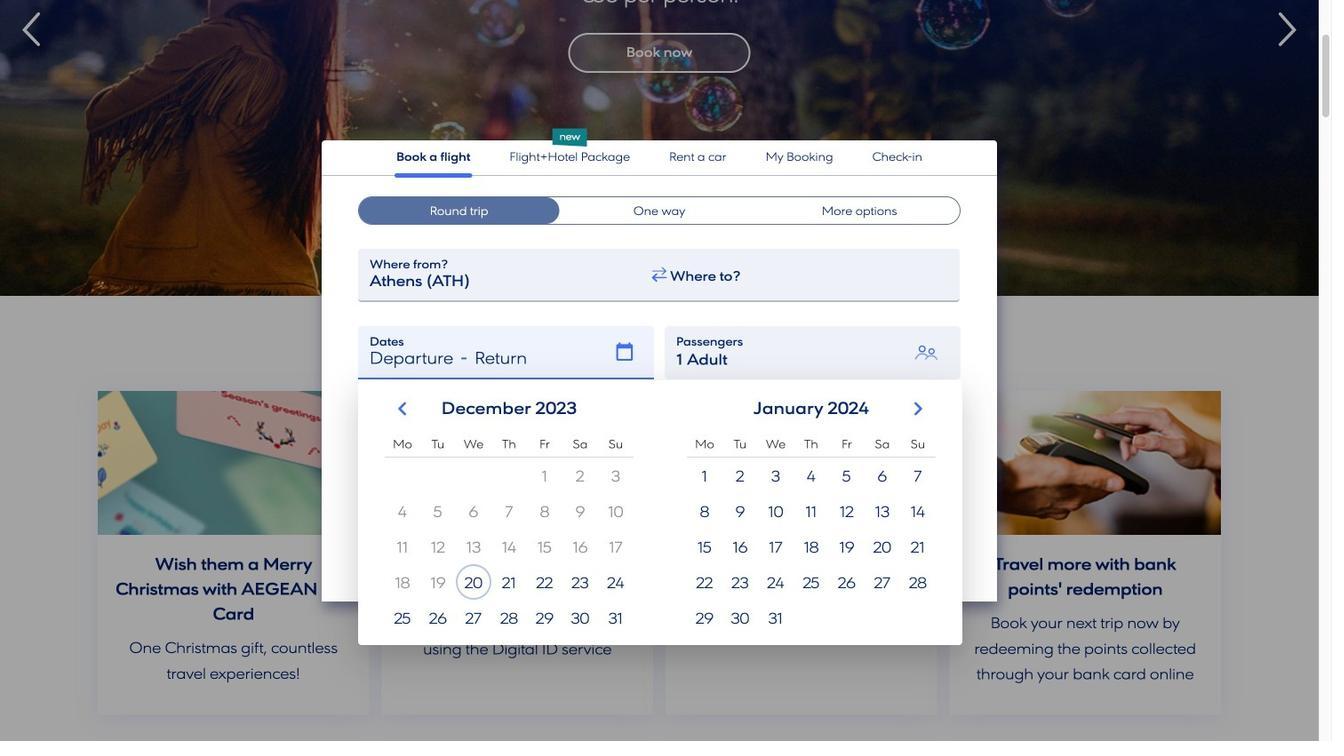 Task type: describe. For each thing, give the bounding box(es) containing it.
passengers image
[[915, 343, 939, 365]]

next slide image
[[1257, 0, 1320, 68]]

previous slide image
[[0, 0, 62, 68]]

arrowdown image
[[477, 539, 487, 545]]



Task type: locate. For each thing, give the bounding box(es) containing it.
tab list
[[322, 140, 998, 178]]

None text field
[[358, 249, 660, 302], [659, 249, 960, 302], [358, 249, 660, 302], [659, 249, 960, 302]]

next month element
[[598, 395, 634, 437]]



